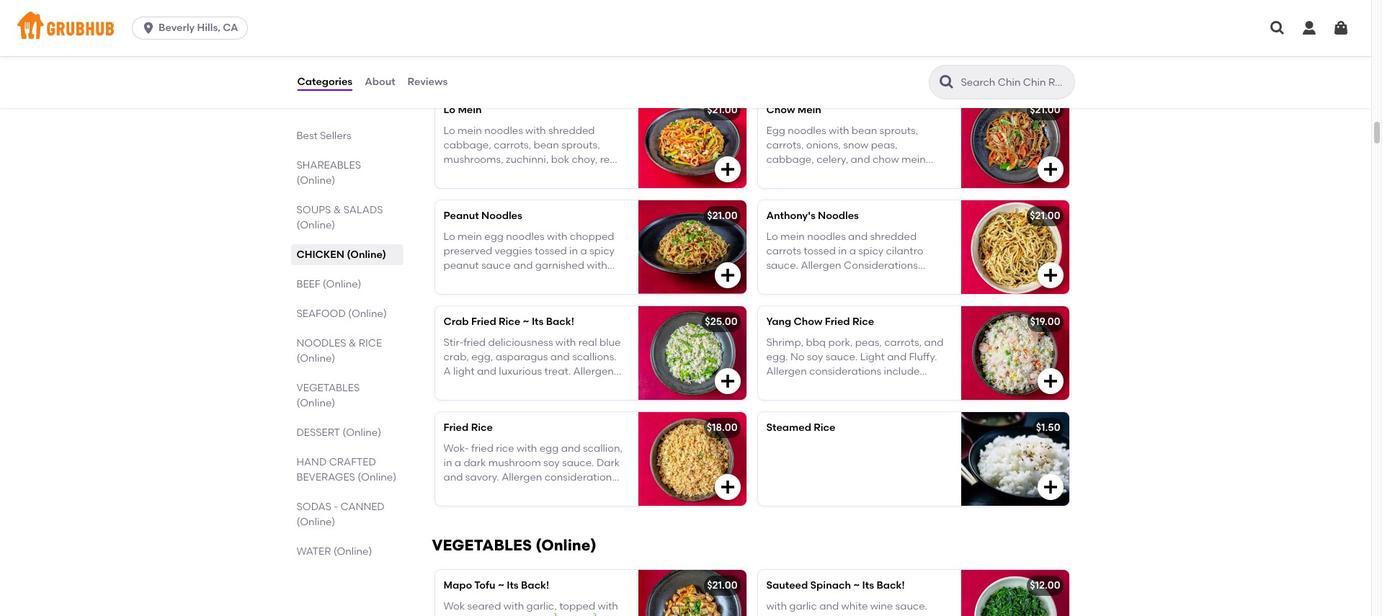 Task type: locate. For each thing, give the bounding box(es) containing it.
rice
[[499, 316, 521, 328], [853, 316, 874, 328], [471, 422, 493, 434], [814, 422, 836, 434]]

a inside wok- fried rice with egg and scallion, in a dark mushroom soy sauce.  dark and savory.  allergen considerations include gluten and egg
[[455, 457, 461, 469]]

considerations up shellfish.⭐its
[[444, 380, 516, 392]]

carrots, up cabbage, on the top right of the page
[[767, 139, 804, 151]]

back! up the garlic, on the bottom left
[[521, 580, 549, 592]]

reviews button
[[407, 56, 449, 108]]

fried
[[464, 336, 486, 349], [471, 442, 494, 455]]

shellfish. down the chow
[[862, 183, 904, 195]]

sauce. down carrots at right top
[[767, 260, 799, 272]]

~ for sauteed spinach ~ its back!
[[854, 580, 860, 592]]

& right "soups"
[[334, 204, 341, 216]]

1 vertical spatial a
[[455, 457, 461, 469]]

peas, up light
[[855, 336, 882, 349]]

(online) up dessert
[[297, 397, 335, 409]]

gluten down egg.
[[767, 380, 799, 392]]

crab,
[[444, 351, 469, 363]]

anthony's noodles image
[[961, 201, 1069, 294]]

rice
[[496, 442, 514, 455]]

(online) up rice
[[348, 308, 387, 320]]

0 horizontal spatial mein
[[781, 230, 805, 243]]

a
[[444, 366, 451, 378]]

and down celery,
[[840, 183, 860, 195]]

1 horizontal spatial mein
[[902, 154, 926, 166]]

(online) down the shareables
[[297, 174, 335, 187]]

Search Chin Chin Restaurant search field
[[960, 76, 1070, 89]]

egg down egg
[[539, 486, 558, 498]]

a left spicy
[[850, 245, 856, 257]]

fried inside wok- fried rice with egg and scallion, in a dark mushroom soy sauce.  dark and savory.  allergen considerations include gluten and egg
[[471, 442, 494, 455]]

allergen down celery,
[[801, 168, 842, 181]]

sauce. down the pork,
[[826, 351, 858, 363]]

1 horizontal spatial fried
[[471, 316, 496, 328]]

sodas
[[297, 501, 331, 513]]

soy down egg
[[544, 457, 560, 469]]

chow mein
[[767, 104, 822, 116]]

and down no
[[802, 380, 821, 392]]

soy inside shrimp, bbq pork, peas, carrots, and egg.  no soy sauce.  light and fluffy. allergen considerations include gluten and egg.🥰fan favorite🥰
[[807, 351, 823, 363]]

egg inside wok- fried rice with egg and scallion, in a dark mushroom soy sauce.  dark and savory.  allergen considerations include gluten and egg
[[539, 486, 558, 498]]

0 horizontal spatial a
[[455, 457, 461, 469]]

2 horizontal spatial its
[[863, 580, 874, 592]]

in inside wok- fried rice with egg and scallion, in a dark mushroom soy sauce.  dark and savory.  allergen considerations include gluten and egg
[[444, 457, 452, 469]]

0 vertical spatial noodles
[[788, 124, 827, 137]]

wok
[[444, 600, 465, 612]]

egg
[[540, 442, 559, 455]]

$12.00
[[1030, 580, 1061, 592]]

fried for stir-
[[464, 336, 486, 349]]

1 horizontal spatial &
[[349, 337, 356, 350]]

1 horizontal spatial vegetables (online)
[[432, 536, 597, 554]]

and
[[851, 154, 870, 166], [840, 183, 860, 195], [848, 230, 868, 243], [840, 274, 860, 286], [924, 336, 944, 349], [551, 351, 570, 363], [887, 351, 907, 363], [477, 366, 497, 378], [592, 380, 611, 392], [802, 380, 821, 392], [561, 442, 581, 455], [444, 472, 463, 484], [517, 486, 537, 498], [820, 600, 839, 612]]

0 horizontal spatial vegetables
[[297, 382, 360, 394]]

svg image for fried rice image
[[719, 479, 736, 496]]

allergen inside "egg noodles with bean sprouts, carrots, onions, snow peas, cabbage, celery, and chow mein sauce.  allergen considerations include gluten and shellfish."
[[801, 168, 842, 181]]

1 horizontal spatial ~
[[523, 316, 529, 328]]

include up favorite🥰 at the bottom of page
[[884, 366, 920, 378]]

a
[[850, 245, 856, 257], [455, 457, 461, 469]]

sauce. inside shrimp, bbq pork, peas, carrots, and egg.  no soy sauce.  light and fluffy. allergen considerations include gluten and egg.🥰fan favorite🥰
[[826, 351, 858, 363]]

$21.00
[[707, 104, 738, 116], [1030, 104, 1061, 116], [707, 210, 738, 222], [1030, 210, 1061, 222], [707, 580, 738, 592]]

and right egg
[[561, 442, 581, 455]]

lo inside lo mein noodles and shredded carrots tossed in a spicy cilantro sauce.  allergen considerations include gluten and shellfish.  🌶️ mildly spicy🌶️
[[767, 230, 778, 243]]

svg image for steamed rice image
[[1042, 479, 1059, 496]]

gluten up anthony's noodles
[[805, 183, 838, 195]]

0 vertical spatial egg
[[767, 124, 786, 137]]

back!
[[546, 316, 574, 328], [521, 580, 549, 592], [877, 580, 905, 592]]

allergen inside shrimp, bbq pork, peas, carrots, and egg.  no soy sauce.  light and fluffy. allergen considerations include gluten and egg.🥰fan favorite🥰
[[767, 366, 807, 378]]

chow up bbq
[[794, 316, 823, 328]]

1 vertical spatial noodles
[[807, 230, 846, 243]]

noodles
[[297, 337, 346, 350]]

fluffy.
[[909, 351, 937, 363]]

2 horizontal spatial fried
[[825, 316, 850, 328]]

fried up wok-
[[444, 422, 469, 434]]

szechuan
[[444, 615, 490, 616]]

peas, up the chow
[[871, 139, 898, 151]]

crab
[[444, 316, 469, 328]]

(online) down sodas
[[297, 516, 335, 528]]

0 vertical spatial fried
[[464, 336, 486, 349]]

lo
[[444, 104, 456, 116], [767, 230, 778, 243]]

mein inside lo mein noodles and shredded carrots tossed in a spicy cilantro sauce.  allergen considerations include gluten and shellfish.  🌶️ mildly spicy🌶️
[[781, 230, 805, 243]]

vegetables
[[297, 382, 360, 394], [432, 536, 532, 554]]

$18.00
[[707, 422, 738, 434]]

include inside wok- fried rice with egg and scallion, in a dark mushroom soy sauce.  dark and savory.  allergen considerations include gluten and egg
[[444, 486, 480, 498]]

rice up the pork,
[[853, 316, 874, 328]]

shredded
[[870, 230, 917, 243]]

egg down the chow mein
[[767, 124, 786, 137]]

1 noodles from the left
[[481, 210, 522, 222]]

and down "considerations"
[[840, 274, 860, 286]]

1 vertical spatial shellfish.
[[862, 274, 904, 286]]

1 vertical spatial vegetables (online)
[[432, 536, 597, 554]]

lo mein image
[[638, 95, 746, 188]]

gluten
[[805, 183, 838, 195], [805, 274, 838, 286], [556, 380, 589, 392], [767, 380, 799, 392], [482, 486, 515, 498]]

0 horizontal spatial in
[[444, 457, 452, 469]]

back! for sauteed spinach ~ its back!
[[877, 580, 905, 592]]

svg image
[[1269, 19, 1287, 37], [141, 21, 156, 35], [1042, 161, 1059, 178], [1042, 267, 1059, 284], [719, 373, 736, 390], [1042, 373, 1059, 390], [719, 479, 736, 496], [1042, 479, 1059, 496]]

include up back!⭐
[[518, 380, 554, 392]]

real
[[579, 336, 597, 349]]

noodles
[[481, 210, 522, 222], [818, 210, 859, 222]]

mein right reviews button
[[458, 104, 482, 116]]

a for dark
[[455, 457, 461, 469]]

0 vertical spatial in
[[839, 245, 847, 257]]

(online) inside noodles & rice (online)
[[297, 352, 335, 365]]

beverages
[[297, 471, 355, 484]]

0 horizontal spatial egg
[[539, 486, 558, 498]]

considerations up "egg.🥰fan"
[[810, 366, 882, 378]]

soy down bbq
[[807, 351, 823, 363]]

0 vertical spatial soy
[[807, 351, 823, 363]]

favorite🥰
[[879, 380, 931, 392]]

(online) inside hand crafted beverages (online)
[[358, 471, 397, 484]]

0 horizontal spatial &
[[334, 204, 341, 216]]

0 vertical spatial a
[[850, 245, 856, 257]]

considerations inside the stir-fried deliciousness with real blue crab, egg, asparagus and scallions. a light and luxurious treat.  allergen considerations include gluten and shellfish.⭐its back!⭐
[[444, 380, 516, 392]]

chicken
[[297, 249, 344, 261]]

a down wok-
[[455, 457, 461, 469]]

0 horizontal spatial lo
[[444, 104, 456, 116]]

mein for chow mein
[[798, 104, 822, 116]]

noodles up tossed in the right top of the page
[[818, 210, 859, 222]]

with inside "egg noodles with bean sprouts, carrots, onions, snow peas, cabbage, celery, and chow mein sauce.  allergen considerations include gluten and shellfish."
[[829, 124, 849, 137]]

include down savory.
[[444, 486, 480, 498]]

its up wine
[[863, 580, 874, 592]]

in inside lo mein noodles and shredded carrots tossed in a spicy cilantro sauce.  allergen considerations include gluten and shellfish.  🌶️ mildly spicy🌶️
[[839, 245, 847, 257]]

2 horizontal spatial ~
[[854, 580, 860, 592]]

& inside "soups & salads (online)"
[[334, 204, 341, 216]]

vegetables down noodles & rice (online)
[[297, 382, 360, 394]]

(online) up crafted
[[343, 427, 381, 439]]

lo up carrots at right top
[[767, 230, 778, 243]]

1 horizontal spatial egg
[[767, 124, 786, 137]]

considerations
[[844, 168, 916, 181], [810, 366, 882, 378], [444, 380, 516, 392], [545, 472, 617, 484]]

include
[[767, 183, 802, 195], [767, 274, 802, 286], [884, 366, 920, 378], [518, 380, 554, 392], [444, 486, 480, 498]]

chow
[[767, 104, 795, 116], [794, 316, 823, 328]]

allergen down mushroom
[[502, 472, 542, 484]]

allergen down scallions.
[[573, 366, 614, 378]]

steamed rice image
[[961, 412, 1069, 506]]

fried up egg,
[[464, 336, 486, 349]]

its right tofu
[[507, 580, 519, 592]]

no
[[791, 351, 805, 363]]

1 vertical spatial lo
[[767, 230, 778, 243]]

1 horizontal spatial carrots,
[[885, 336, 922, 349]]

beef (online)
[[297, 278, 362, 290]]

bean
[[852, 124, 877, 137]]

sauce. inside "egg noodles with bean sprouts, carrots, onions, snow peas, cabbage, celery, and chow mein sauce.  allergen considerations include gluten and shellfish."
[[767, 168, 799, 181]]

lo down reviews
[[444, 104, 456, 116]]

fried inside the stir-fried deliciousness with real blue crab, egg, asparagus and scallions. a light and luxurious treat.  allergen considerations include gluten and shellfish.⭐its back!⭐
[[464, 336, 486, 349]]

mein up carrots at right top
[[781, 230, 805, 243]]

vegetables (online) up mapo tofu ~ its back! at the bottom left
[[432, 536, 597, 554]]

0 horizontal spatial carrots,
[[767, 139, 804, 151]]

~ up white
[[854, 580, 860, 592]]

considerations down "dark"
[[545, 472, 617, 484]]

1 mein from the left
[[458, 104, 482, 116]]

0 vertical spatial vegetables (online)
[[297, 382, 360, 409]]

1 horizontal spatial noodles
[[818, 210, 859, 222]]

wok seared with garlic, topped with szechuan preserves.  🌶️spicy🌶
[[444, 600, 618, 616]]

1 vertical spatial peas,
[[855, 336, 882, 349]]

(online) down noodles
[[297, 352, 335, 365]]

0 vertical spatial carrots,
[[767, 139, 804, 151]]

and up spicy
[[848, 230, 868, 243]]

back! up wine
[[877, 580, 905, 592]]

shareables (online)
[[297, 159, 361, 187]]

best
[[297, 130, 318, 142]]

beef
[[297, 278, 320, 290]]

0 horizontal spatial its
[[507, 580, 519, 592]]

1 vertical spatial soy
[[544, 457, 560, 469]]

noodles inside "egg noodles with bean sprouts, carrots, onions, snow peas, cabbage, celery, and chow mein sauce.  allergen considerations include gluten and shellfish."
[[788, 124, 827, 137]]

sauce. inside wok- fried rice with egg and scallion, in a dark mushroom soy sauce.  dark and savory.  allergen considerations include gluten and egg
[[562, 457, 594, 469]]

considerations
[[844, 260, 918, 272]]

about button
[[364, 56, 396, 108]]

1 vertical spatial mein
[[781, 230, 805, 243]]

svg image
[[1301, 19, 1318, 37], [1333, 19, 1350, 37], [719, 55, 736, 72], [1042, 55, 1059, 72], [719, 161, 736, 178], [719, 267, 736, 284]]

and up fluffy.
[[924, 336, 944, 349]]

hills,
[[197, 22, 220, 34]]

shrimp,
[[767, 336, 804, 349]]

allergen inside wok- fried rice with egg and scallion, in a dark mushroom soy sauce.  dark and savory.  allergen considerations include gluten and egg
[[502, 472, 542, 484]]

salads
[[344, 204, 383, 216]]

soy
[[807, 351, 823, 363], [544, 457, 560, 469]]

fried
[[471, 316, 496, 328], [825, 316, 850, 328], [444, 422, 469, 434]]

1 horizontal spatial in
[[839, 245, 847, 257]]

(online) down crafted
[[358, 471, 397, 484]]

1 vertical spatial &
[[349, 337, 356, 350]]

1 vertical spatial carrots,
[[885, 336, 922, 349]]

1 horizontal spatial its
[[532, 316, 544, 328]]

sodas - canned (online)
[[297, 501, 385, 528]]

best sellers
[[297, 130, 351, 142]]

vegetables up tofu
[[432, 536, 532, 554]]

include up mildly
[[767, 274, 802, 286]]

vegetables (online) up dessert
[[297, 382, 360, 409]]

1 vertical spatial fried
[[471, 442, 494, 455]]

~ up deliciousness
[[523, 316, 529, 328]]

in
[[839, 245, 847, 257], [444, 457, 452, 469]]

fried right crab on the left bottom of page
[[471, 316, 496, 328]]

pad thai image
[[638, 0, 746, 82]]

2 mein from the left
[[798, 104, 822, 116]]

reviews
[[408, 76, 448, 88]]

carrots, inside "egg noodles with bean sprouts, carrots, onions, snow peas, cabbage, celery, and chow mein sauce.  allergen considerations include gluten and shellfish."
[[767, 139, 804, 151]]

allergen
[[801, 168, 842, 181], [801, 260, 842, 272], [573, 366, 614, 378], [767, 366, 807, 378], [502, 472, 542, 484]]

anthony's noodles
[[767, 210, 859, 222]]

carrots, up fluffy.
[[885, 336, 922, 349]]

1 vertical spatial in
[[444, 457, 452, 469]]

0 horizontal spatial soy
[[544, 457, 560, 469]]

noodles up tossed in the right top of the page
[[807, 230, 846, 243]]

anthony's
[[767, 210, 816, 222]]

peas, inside shrimp, bbq pork, peas, carrots, and egg.  no soy sauce.  light and fluffy. allergen considerations include gluten and egg.🥰fan favorite🥰
[[855, 336, 882, 349]]

mushroom
[[489, 457, 541, 469]]

sauce.
[[767, 168, 799, 181], [767, 260, 799, 272], [826, 351, 858, 363], [562, 457, 594, 469], [896, 600, 928, 612]]

svg image for the yang chow fried rice 'image'
[[1042, 373, 1059, 390]]

include inside shrimp, bbq pork, peas, carrots, and egg.  no soy sauce.  light and fluffy. allergen considerations include gluten and egg.🥰fan favorite🥰
[[884, 366, 920, 378]]

0 horizontal spatial mein
[[458, 104, 482, 116]]

dark
[[464, 457, 486, 469]]

svg image for lo mein image
[[719, 161, 736, 178]]

(online) inside sodas - canned (online)
[[297, 516, 335, 528]]

sauce. down cabbage, on the top right of the page
[[767, 168, 799, 181]]

0 vertical spatial lo
[[444, 104, 456, 116]]

fried up the pork,
[[825, 316, 850, 328]]

egg,
[[472, 351, 493, 363]]

hand crafted beverages (online)
[[297, 456, 397, 484]]

gluten down treat.
[[556, 380, 589, 392]]

gluten inside wok- fried rice with egg and scallion, in a dark mushroom soy sauce.  dark and savory.  allergen considerations include gluten and egg
[[482, 486, 515, 498]]

fried for wok-
[[471, 442, 494, 455]]

1 horizontal spatial soy
[[807, 351, 823, 363]]

egg.
[[767, 351, 788, 363]]

mildly
[[767, 289, 795, 301]]

0 vertical spatial &
[[334, 204, 341, 216]]

peas, inside "egg noodles with bean sprouts, carrots, onions, snow peas, cabbage, celery, and chow mein sauce.  allergen considerations include gluten and shellfish."
[[871, 139, 898, 151]]

main navigation navigation
[[0, 0, 1372, 56]]

stir-
[[444, 336, 464, 349]]

considerations down the chow
[[844, 168, 916, 181]]

1 shellfish. from the top
[[862, 183, 904, 195]]

sauce. down scallion,
[[562, 457, 594, 469]]

mein for lo mein
[[458, 104, 482, 116]]

2 shellfish. from the top
[[862, 274, 904, 286]]

svg image for crab fried rice ~ its back! image
[[719, 373, 736, 390]]

0 vertical spatial mein
[[902, 154, 926, 166]]

0 horizontal spatial noodles
[[481, 210, 522, 222]]

a inside lo mein noodles and shredded carrots tossed in a spicy cilantro sauce.  allergen considerations include gluten and shellfish.  🌶️ mildly spicy🌶️
[[850, 245, 856, 257]]

chow up cabbage, on the top right of the page
[[767, 104, 795, 116]]

0 horizontal spatial ~
[[498, 580, 504, 592]]

(online) down "soups"
[[297, 219, 335, 231]]

gluten up spicy🌶️ at the top right of the page
[[805, 274, 838, 286]]

0 vertical spatial peas,
[[871, 139, 898, 151]]

noodles for peanut noodles
[[481, 210, 522, 222]]

0 vertical spatial chow
[[767, 104, 795, 116]]

categories
[[297, 76, 353, 88]]

allergen inside lo mein noodles and shredded carrots tossed in a spicy cilantro sauce.  allergen considerations include gluten and shellfish.  🌶️ mildly spicy🌶️
[[801, 260, 842, 272]]

crab fried rice ~ its back!
[[444, 316, 574, 328]]

with up the 'onions,'
[[829, 124, 849, 137]]

with left real
[[556, 336, 576, 349]]

fried up dark
[[471, 442, 494, 455]]

& left rice
[[349, 337, 356, 350]]

&
[[334, 204, 341, 216], [349, 337, 356, 350]]

in down wok-
[[444, 457, 452, 469]]

include inside lo mein noodles and shredded carrots tossed in a spicy cilantro sauce.  allergen considerations include gluten and shellfish.  🌶️ mildly spicy🌶️
[[767, 274, 802, 286]]

1 horizontal spatial mein
[[798, 104, 822, 116]]

& inside noodles & rice (online)
[[349, 337, 356, 350]]

with up mushroom
[[517, 442, 537, 455]]

carrots,
[[767, 139, 804, 151], [885, 336, 922, 349]]

and down snow
[[851, 154, 870, 166]]

noodles right peanut
[[481, 210, 522, 222]]

include inside the stir-fried deliciousness with real blue crab, egg, asparagus and scallions. a light and luxurious treat.  allergen considerations include gluten and shellfish.⭐its back!⭐
[[518, 380, 554, 392]]

shellfish. down "considerations"
[[862, 274, 904, 286]]

1 horizontal spatial lo
[[767, 230, 778, 243]]

1 vertical spatial vegetables
[[432, 536, 532, 554]]

rice
[[359, 337, 382, 350]]

search icon image
[[938, 74, 955, 91]]

peanut noodles image
[[638, 201, 746, 294]]

~ for mapo tofu ~ its back!
[[498, 580, 504, 592]]

$21.00 for egg noodles with bean sprouts, carrots, onions, snow peas, cabbage, celery, and chow mein sauce.  allergen considerations include gluten and shellfish.
[[1030, 104, 1061, 116]]

0 horizontal spatial vegetables (online)
[[297, 382, 360, 409]]

fried rice
[[444, 422, 493, 434]]

with
[[829, 124, 849, 137], [556, 336, 576, 349], [517, 442, 537, 455], [504, 600, 524, 612], [598, 600, 618, 612], [767, 600, 787, 612]]

0 vertical spatial shellfish.
[[862, 183, 904, 195]]

its up deliciousness
[[532, 316, 544, 328]]

sauce. right wine
[[896, 600, 928, 612]]

1 vertical spatial egg
[[539, 486, 558, 498]]

include up anthony's
[[767, 183, 802, 195]]

2 noodles from the left
[[818, 210, 859, 222]]

crab fried rice ~ its back! image
[[638, 307, 746, 400]]

allergen down tossed in the right top of the page
[[801, 260, 842, 272]]

allergen down egg.
[[767, 366, 807, 378]]

1 vertical spatial chow
[[794, 316, 823, 328]]

with down sauteed
[[767, 600, 787, 612]]

1 horizontal spatial a
[[850, 245, 856, 257]]



Task type: vqa. For each thing, say whether or not it's contained in the screenshot.
Shellfish. inside the "Lo mein noodles and shredded carrots tossed in a spicy cilantro sauce.  Allergen Considerations include Gluten and Shellfish.  🌶️ Mildly Spicy🌶️"
yes



Task type: describe. For each thing, give the bounding box(es) containing it.
spinach
[[811, 580, 851, 592]]

$21.00 for lo mein noodles and shredded carrots tossed in a spicy cilantro sauce.  allergen considerations include gluten and shellfish.  🌶️ mildly spicy🌶️
[[1030, 210, 1061, 222]]

& for noodles
[[349, 337, 356, 350]]

shellfish. inside "egg noodles with bean sprouts, carrots, onions, snow peas, cabbage, celery, and chow mein sauce.  allergen considerations include gluten and shellfish."
[[862, 183, 904, 195]]

onions,
[[806, 139, 841, 151]]

chicken (online)
[[297, 249, 386, 261]]

sauteed spinach ~ its back! image
[[961, 570, 1069, 616]]

sellers
[[320, 130, 351, 142]]

with inside wok- fried rice with egg and scallion, in a dark mushroom soy sauce.  dark and savory.  allergen considerations include gluten and egg
[[517, 442, 537, 455]]

gluten inside shrimp, bbq pork, peas, carrots, and egg.  no soy sauce.  light and fluffy. allergen considerations include gluten and egg.🥰fan favorite🥰
[[767, 380, 799, 392]]

peanut noodles
[[444, 210, 522, 222]]

yang chow fried rice
[[767, 316, 874, 328]]

svg image for chow fun noodles ~ its back! image
[[1042, 55, 1059, 72]]

tossed
[[804, 245, 836, 257]]

beverly
[[159, 22, 195, 34]]

carrots, inside shrimp, bbq pork, peas, carrots, and egg.  no soy sauce.  light and fluffy. allergen considerations include gluten and egg.🥰fan favorite🥰
[[885, 336, 922, 349]]

(online) inside "soups & salads (online)"
[[297, 219, 335, 231]]

gluten inside lo mein noodles and shredded carrots tossed in a spicy cilantro sauce.  allergen considerations include gluten and shellfish.  🌶️ mildly spicy🌶️
[[805, 274, 838, 286]]

carrots
[[767, 245, 801, 257]]

deliciousness
[[488, 336, 553, 349]]

categories button
[[297, 56, 353, 108]]

considerations inside "egg noodles with bean sprouts, carrots, onions, snow peas, cabbage, celery, and chow mein sauce.  allergen considerations include gluten and shellfish."
[[844, 168, 916, 181]]

spicy
[[859, 245, 884, 257]]

0 horizontal spatial fried
[[444, 422, 469, 434]]

(online) up topped
[[536, 536, 597, 554]]

lo for lo mein noodles and shredded carrots tossed in a spicy cilantro sauce.  allergen considerations include gluten and shellfish.  🌶️ mildly spicy🌶️
[[767, 230, 778, 243]]

its for sauteed spinach ~ its back!
[[863, 580, 874, 592]]

yang chow fried rice image
[[961, 307, 1069, 400]]

mapo
[[444, 580, 472, 592]]

allergen inside the stir-fried deliciousness with real blue crab, egg, asparagus and scallions. a light and luxurious treat.  allergen considerations include gluten and shellfish.⭐its back!⭐
[[573, 366, 614, 378]]

scallion,
[[583, 442, 623, 455]]

svg image for pad thai image
[[719, 55, 736, 72]]

asparagus
[[496, 351, 548, 363]]

-
[[334, 501, 338, 513]]

(online) inside shareables (online)
[[297, 174, 335, 187]]

lo mein noodles and shredded carrots tossed in a spicy cilantro sauce.  allergen considerations include gluten and shellfish.  🌶️ mildly spicy🌶️
[[767, 230, 924, 301]]

mapo tofu ~ its back! image
[[638, 570, 746, 616]]

dark
[[597, 457, 620, 469]]

considerations inside wok- fried rice with egg and scallion, in a dark mushroom soy sauce.  dark and savory.  allergen considerations include gluten and egg
[[545, 472, 617, 484]]

and up treat.
[[551, 351, 570, 363]]

with inside the stir-fried deliciousness with real blue crab, egg, asparagus and scallions. a light and luxurious treat.  allergen considerations include gluten and shellfish.⭐its back!⭐
[[556, 336, 576, 349]]

celery,
[[817, 154, 849, 166]]

shellfish.⭐its
[[444, 395, 510, 407]]

stir-fried deliciousness with real blue crab, egg, asparagus and scallions. a light and luxurious treat.  allergen considerations include gluten and shellfish.⭐its back!⭐
[[444, 336, 621, 407]]

light
[[453, 366, 475, 378]]

lo mein
[[444, 104, 482, 116]]

preserves.
[[492, 615, 542, 616]]

shareables
[[297, 159, 361, 172]]

in for spicy
[[839, 245, 847, 257]]

shellfish. inside lo mein noodles and shredded carrots tossed in a spicy cilantro sauce.  allergen considerations include gluten and shellfish.  🌶️ mildly spicy🌶️
[[862, 274, 904, 286]]

soy inside wok- fried rice with egg and scallion, in a dark mushroom soy sauce.  dark and savory.  allergen considerations include gluten and egg
[[544, 457, 560, 469]]

beverly hills, ca button
[[132, 17, 253, 40]]

steamed rice
[[767, 422, 836, 434]]

svg image inside the beverly hills, ca button
[[141, 21, 156, 35]]

egg inside "egg noodles with bean sprouts, carrots, onions, snow peas, cabbage, celery, and chow mein sauce.  allergen considerations include gluten and shellfish."
[[767, 124, 786, 137]]

and down mushroom
[[517, 486, 537, 498]]

wok-
[[444, 442, 469, 455]]

sauteed spinach ~ its back!
[[767, 580, 905, 592]]

white
[[842, 600, 868, 612]]

$1.50
[[1036, 422, 1061, 434]]

pork,
[[828, 336, 853, 349]]

(online) right water
[[333, 546, 372, 558]]

seared
[[467, 600, 501, 612]]

(online) inside vegetables (online)
[[297, 397, 335, 409]]

$25.00
[[705, 316, 738, 328]]

svg image for chow mein image
[[1042, 161, 1059, 178]]

gluten inside "egg noodles with bean sprouts, carrots, onions, snow peas, cabbage, celery, and chow mein sauce.  allergen considerations include gluten and shellfish."
[[805, 183, 838, 195]]

garlic
[[789, 600, 817, 612]]

& for soups
[[334, 204, 341, 216]]

and right light
[[887, 351, 907, 363]]

with right topped
[[598, 600, 618, 612]]

and down egg,
[[477, 366, 497, 378]]

wok- fried rice with egg and scallion, in a dark mushroom soy sauce.  dark and savory.  allergen considerations include gluten and egg
[[444, 442, 623, 498]]

about
[[365, 76, 395, 88]]

🌶️
[[907, 274, 920, 286]]

noodles for anthony's noodles
[[818, 210, 859, 222]]

rice down shellfish.⭐its
[[471, 422, 493, 434]]

(online) down salads
[[347, 249, 386, 261]]

dessert
[[297, 427, 340, 439]]

peanut
[[444, 210, 479, 222]]

noodles inside lo mein noodles and shredded carrots tossed in a spicy cilantro sauce.  allergen considerations include gluten and shellfish.  🌶️ mildly spicy🌶️
[[807, 230, 846, 243]]

beverly hills, ca
[[159, 22, 238, 34]]

dessert (online)
[[297, 427, 381, 439]]

a for spicy
[[850, 245, 856, 257]]

sauce. inside lo mein noodles and shredded carrots tossed in a spicy cilantro sauce.  allergen considerations include gluten and shellfish.  🌶️ mildly spicy🌶️
[[767, 260, 799, 272]]

with garlic and white wine sauce.
[[767, 600, 928, 612]]

tofu
[[474, 580, 496, 592]]

seafood
[[297, 308, 346, 320]]

back!⭐
[[513, 395, 553, 407]]

wine
[[870, 600, 893, 612]]

steamed
[[767, 422, 812, 434]]

shrimp, bbq pork, peas, carrots, and egg.  no soy sauce.  light and fluffy. allergen considerations include gluten and egg.🥰fan favorite🥰
[[767, 336, 944, 392]]

sprouts,
[[880, 124, 918, 137]]

rice up deliciousness
[[499, 316, 521, 328]]

spicy🌶️
[[797, 289, 836, 301]]

and down the spinach
[[820, 600, 839, 612]]

fried rice image
[[638, 412, 746, 506]]

scallions.
[[572, 351, 617, 363]]

svg image for peanut noodles image
[[719, 267, 736, 284]]

water (online)
[[297, 546, 372, 558]]

its for mapo tofu ~ its back!
[[507, 580, 519, 592]]

crafted
[[329, 456, 376, 469]]

luxurious
[[499, 366, 542, 378]]

canned
[[341, 501, 385, 513]]

light
[[860, 351, 885, 363]]

in for dark
[[444, 457, 452, 469]]

and left savory.
[[444, 472, 463, 484]]

soups
[[297, 204, 331, 216]]

chow
[[873, 154, 899, 166]]

rice right steamed
[[814, 422, 836, 434]]

svg image for anthony's noodles image
[[1042, 267, 1059, 284]]

egg.🥰fan
[[824, 380, 876, 392]]

back! for mapo tofu ~ its back!
[[521, 580, 549, 592]]

with up preserves.
[[504, 600, 524, 612]]

mein inside "egg noodles with bean sprouts, carrots, onions, snow peas, cabbage, celery, and chow mein sauce.  allergen considerations include gluten and shellfish."
[[902, 154, 926, 166]]

1 horizontal spatial vegetables
[[432, 536, 532, 554]]

chow mein image
[[961, 95, 1069, 188]]

water
[[297, 546, 331, 558]]

seafood (online)
[[297, 308, 387, 320]]

(online) up "seafood (online)"
[[323, 278, 362, 290]]

back! up deliciousness
[[546, 316, 574, 328]]

gluten inside the stir-fried deliciousness with real blue crab, egg, asparagus and scallions. a light and luxurious treat.  allergen considerations include gluten and shellfish.⭐its back!⭐
[[556, 380, 589, 392]]

considerations inside shrimp, bbq pork, peas, carrots, and egg.  no soy sauce.  light and fluffy. allergen considerations include gluten and egg.🥰fan favorite🥰
[[810, 366, 882, 378]]

chow fun noodles ~ its back! image
[[961, 0, 1069, 82]]

lo for lo mein
[[444, 104, 456, 116]]

egg noodles with bean sprouts, carrots, onions, snow peas, cabbage, celery, and chow mein sauce.  allergen considerations include gluten and shellfish.
[[767, 124, 926, 195]]

include inside "egg noodles with bean sprouts, carrots, onions, snow peas, cabbage, celery, and chow mein sauce.  allergen considerations include gluten and shellfish."
[[767, 183, 802, 195]]

and down scallions.
[[592, 380, 611, 392]]

$21.00 for wok seared with garlic, topped with szechuan preserves.  🌶️spicy🌶
[[707, 580, 738, 592]]

0 vertical spatial vegetables
[[297, 382, 360, 394]]

cabbage,
[[767, 154, 814, 166]]

blue
[[600, 336, 621, 349]]

mapo tofu ~ its back!
[[444, 580, 549, 592]]

snow
[[844, 139, 869, 151]]

savory.
[[465, 472, 499, 484]]

noodles & rice (online)
[[297, 337, 382, 365]]

topped
[[559, 600, 595, 612]]



